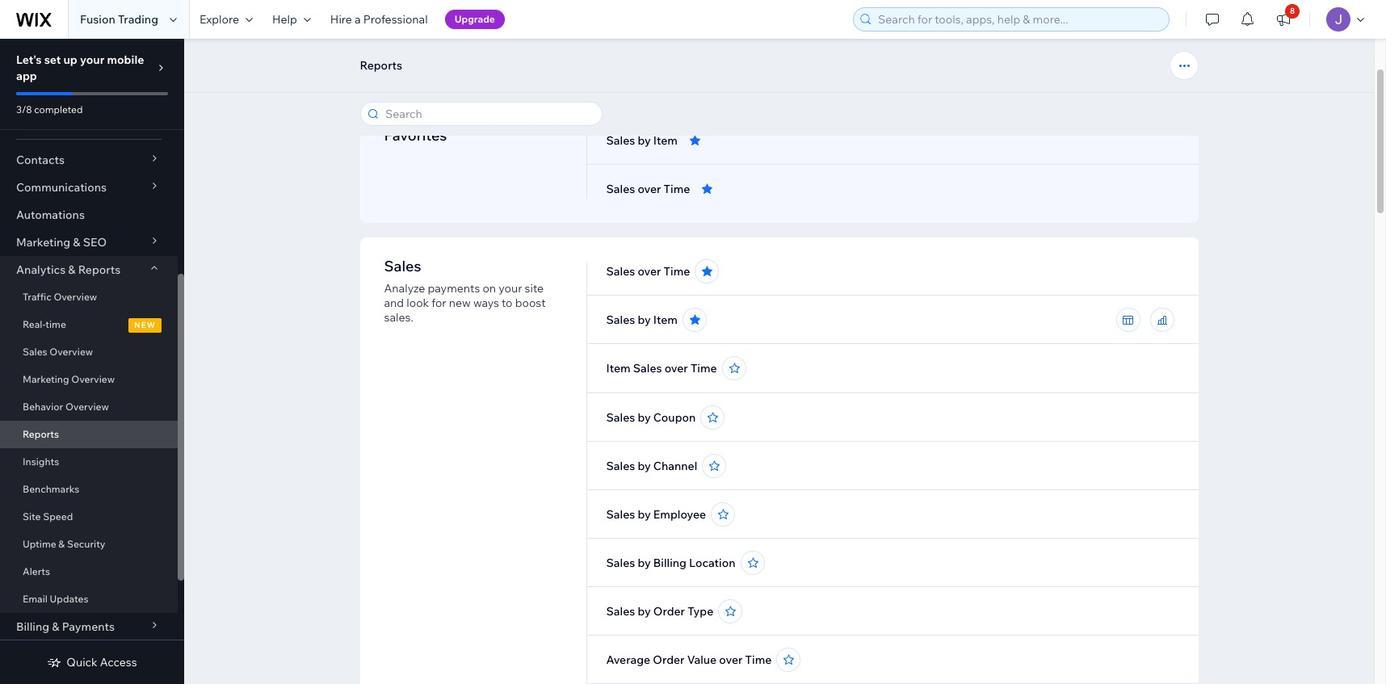 Task type: vqa. For each thing, say whether or not it's contained in the screenshot.
Traffic Overview 'link'
yes



Task type: locate. For each thing, give the bounding box(es) containing it.
1 vertical spatial marketing
[[23, 373, 69, 385]]

1 vertical spatial sales over time
[[606, 264, 690, 279]]

2 sales by item from the top
[[606, 313, 678, 327]]

over
[[638, 182, 661, 196], [638, 264, 661, 279], [665, 361, 688, 376], [719, 653, 743, 667]]

marketing & seo
[[16, 235, 107, 250]]

by
[[638, 133, 651, 148], [638, 313, 651, 327], [638, 410, 651, 425], [638, 459, 651, 473], [638, 507, 651, 522], [638, 556, 651, 570], [638, 604, 651, 619]]

1 sales by item from the top
[[606, 133, 678, 148]]

& inside billing & payments dropdown button
[[52, 620, 59, 634]]

ways
[[473, 296, 499, 310]]

average order value over time
[[606, 653, 772, 667]]

billing inside dropdown button
[[16, 620, 49, 634]]

& for marketing
[[73, 235, 80, 250]]

7 by from the top
[[638, 604, 651, 619]]

sales
[[606, 133, 635, 148], [606, 182, 635, 196], [384, 257, 421, 275], [606, 264, 635, 279], [606, 313, 635, 327], [23, 346, 47, 358], [633, 361, 662, 376], [606, 410, 635, 425], [606, 459, 635, 473], [606, 507, 635, 522], [606, 556, 635, 570], [606, 604, 635, 619]]

0 vertical spatial reports
[[360, 58, 402, 73]]

site
[[525, 281, 544, 296]]

1 vertical spatial order
[[653, 653, 685, 667]]

sales inside "sales analyze payments on your site and look for new ways to boost sales."
[[384, 257, 421, 275]]

alerts link
[[0, 558, 178, 586]]

overview up marketing overview
[[50, 346, 93, 358]]

analyze
[[384, 281, 425, 296]]

0 vertical spatial sales over time
[[606, 182, 690, 196]]

0 vertical spatial marketing
[[16, 235, 70, 250]]

1 vertical spatial billing
[[16, 620, 49, 634]]

& down email updates
[[52, 620, 59, 634]]

your
[[80, 53, 104, 67], [499, 281, 522, 296]]

your inside let's set up your mobile app
[[80, 53, 104, 67]]

marketing up "behavior"
[[23, 373, 69, 385]]

sales inside sales overview link
[[23, 346, 47, 358]]

app
[[16, 69, 37, 83]]

time
[[45, 318, 66, 330]]

& left seo at the left of the page
[[73, 235, 80, 250]]

1 horizontal spatial reports
[[78, 263, 121, 277]]

up
[[63, 53, 77, 67]]

0 vertical spatial sales by item
[[606, 133, 678, 148]]

billing & payments
[[16, 620, 115, 634]]

billing down the email
[[16, 620, 49, 634]]

billing & payments button
[[0, 613, 178, 641]]

reports for reports "button"
[[360, 58, 402, 73]]

sales by channel
[[606, 459, 697, 473]]

reports down seo at the left of the page
[[78, 263, 121, 277]]

reports for reports "link"
[[23, 428, 59, 440]]

marketing
[[16, 235, 70, 250], [23, 373, 69, 385]]

quick access
[[67, 655, 137, 670]]

marketing overview link
[[0, 366, 178, 393]]

order left value
[[653, 653, 685, 667]]

reports inside "button"
[[360, 58, 402, 73]]

4 by from the top
[[638, 459, 651, 473]]

& for billing
[[52, 620, 59, 634]]

1 vertical spatial sales by item
[[606, 313, 678, 327]]

hire
[[330, 12, 352, 27]]

2 horizontal spatial reports
[[360, 58, 402, 73]]

marketing inside popup button
[[16, 235, 70, 250]]

1 vertical spatial reports
[[78, 263, 121, 277]]

0 horizontal spatial your
[[80, 53, 104, 67]]

2 vertical spatial reports
[[23, 428, 59, 440]]

2 sales over time from the top
[[606, 264, 690, 279]]

trading
[[118, 12, 158, 27]]

sales by item
[[606, 133, 678, 148], [606, 313, 678, 327]]

type
[[688, 604, 714, 619]]

item
[[653, 133, 678, 148], [653, 313, 678, 327], [606, 361, 631, 376]]

help
[[272, 12, 297, 27]]

speed
[[43, 511, 73, 523]]

sales by billing location
[[606, 556, 736, 570]]

0 horizontal spatial billing
[[16, 620, 49, 634]]

site speed link
[[0, 503, 178, 531]]

1 horizontal spatial billing
[[653, 556, 687, 570]]

sales analyze payments on your site and look for new ways to boost sales.
[[384, 257, 546, 325]]

0 vertical spatial item
[[653, 133, 678, 148]]

behavior
[[23, 401, 63, 413]]

overview down sales overview link
[[71, 373, 115, 385]]

marketing up "analytics" on the left top of page
[[16, 235, 70, 250]]

your right up
[[80, 53, 104, 67]]

uptime
[[23, 538, 56, 550]]

sales by order type
[[606, 604, 714, 619]]

hire a professional
[[330, 12, 428, 27]]

your inside "sales analyze payments on your site and look for new ways to boost sales."
[[499, 281, 522, 296]]

0 vertical spatial your
[[80, 53, 104, 67]]

look
[[407, 296, 429, 310]]

8
[[1290, 6, 1295, 16]]

reports inside "link"
[[23, 428, 59, 440]]

hire a professional link
[[321, 0, 438, 39]]

0 vertical spatial billing
[[653, 556, 687, 570]]

favorites
[[384, 126, 447, 145]]

reports up insights
[[23, 428, 59, 440]]

quick access button
[[47, 655, 137, 670]]

1 horizontal spatial your
[[499, 281, 522, 296]]

benchmarks
[[23, 483, 79, 495]]

& for analytics
[[68, 263, 76, 277]]

3/8 completed
[[16, 103, 83, 116]]

billing left "location"
[[653, 556, 687, 570]]

overview down marketing overview link
[[65, 401, 109, 413]]

5 by from the top
[[638, 507, 651, 522]]

mobile
[[107, 53, 144, 67]]

& down marketing & seo on the top
[[68, 263, 76, 277]]

1 by from the top
[[638, 133, 651, 148]]

uptime & security
[[23, 538, 105, 550]]

8 button
[[1266, 0, 1302, 39]]

1 order from the top
[[653, 604, 685, 619]]

to
[[502, 296, 513, 310]]

marketing for marketing & seo
[[16, 235, 70, 250]]

access
[[100, 655, 137, 670]]

order left type
[[653, 604, 685, 619]]

reports down hire a professional link
[[360, 58, 402, 73]]

& inside marketing & seo popup button
[[73, 235, 80, 250]]

& inside uptime & security link
[[58, 538, 65, 550]]

your right "on"
[[499, 281, 522, 296]]

0 horizontal spatial reports
[[23, 428, 59, 440]]

&
[[73, 235, 80, 250], [68, 263, 76, 277], [58, 538, 65, 550], [52, 620, 59, 634]]

reports
[[360, 58, 402, 73], [78, 263, 121, 277], [23, 428, 59, 440]]

1 vertical spatial your
[[499, 281, 522, 296]]

upgrade button
[[445, 10, 505, 29]]

billing
[[653, 556, 687, 570], [16, 620, 49, 634]]

behavior overview
[[23, 401, 109, 413]]

0 vertical spatial order
[[653, 604, 685, 619]]

& right uptime
[[58, 538, 65, 550]]

overview
[[54, 291, 97, 303], [50, 346, 93, 358], [71, 373, 115, 385], [65, 401, 109, 413]]

& inside analytics & reports dropdown button
[[68, 263, 76, 277]]

Search for tools, apps, help & more... field
[[873, 8, 1164, 31]]

order
[[653, 604, 685, 619], [653, 653, 685, 667]]

fusion trading
[[80, 12, 158, 27]]

overview down analytics & reports
[[54, 291, 97, 303]]



Task type: describe. For each thing, give the bounding box(es) containing it.
3/8
[[16, 103, 32, 116]]

new
[[449, 296, 471, 310]]

1 vertical spatial item
[[653, 313, 678, 327]]

upgrade
[[455, 13, 495, 25]]

sales by employee
[[606, 507, 706, 522]]

traffic
[[23, 291, 51, 303]]

traffic overview
[[23, 291, 97, 303]]

overview for traffic overview
[[54, 291, 97, 303]]

2 order from the top
[[653, 653, 685, 667]]

reports button
[[352, 53, 410, 78]]

fusion
[[80, 12, 115, 27]]

contacts button
[[0, 146, 178, 174]]

behavior overview link
[[0, 393, 178, 421]]

insights
[[23, 456, 59, 468]]

reports inside dropdown button
[[78, 263, 121, 277]]

channel
[[653, 459, 697, 473]]

overview for sales overview
[[50, 346, 93, 358]]

set
[[44, 53, 61, 67]]

let's
[[16, 53, 42, 67]]

new
[[134, 320, 156, 330]]

security
[[67, 538, 105, 550]]

benchmarks link
[[0, 476, 178, 503]]

contacts
[[16, 153, 65, 167]]

real-time
[[23, 318, 66, 330]]

a
[[355, 12, 361, 27]]

location
[[689, 556, 736, 570]]

1 sales over time from the top
[[606, 182, 690, 196]]

Search field
[[380, 103, 597, 125]]

seo
[[83, 235, 107, 250]]

2 by from the top
[[638, 313, 651, 327]]

marketing & seo button
[[0, 229, 178, 256]]

sales overview
[[23, 346, 93, 358]]

boost
[[515, 296, 546, 310]]

marketing for marketing overview
[[23, 373, 69, 385]]

sales by coupon
[[606, 410, 696, 425]]

alerts
[[23, 566, 50, 578]]

email
[[23, 593, 48, 605]]

3 by from the top
[[638, 410, 651, 425]]

for
[[432, 296, 446, 310]]

sales overview link
[[0, 339, 178, 366]]

2 vertical spatial item
[[606, 361, 631, 376]]

automations
[[16, 208, 85, 222]]

sales.
[[384, 310, 413, 325]]

traffic overview link
[[0, 284, 178, 311]]

coupon
[[653, 410, 696, 425]]

overview for marketing overview
[[71, 373, 115, 385]]

quick
[[67, 655, 97, 670]]

payments
[[428, 281, 480, 296]]

insights link
[[0, 448, 178, 476]]

analytics
[[16, 263, 66, 277]]

analytics & reports
[[16, 263, 121, 277]]

updates
[[50, 593, 88, 605]]

communications
[[16, 180, 107, 195]]

communications button
[[0, 174, 178, 201]]

employee
[[653, 507, 706, 522]]

uptime & security link
[[0, 531, 178, 558]]

reports link
[[0, 421, 178, 448]]

site speed
[[23, 511, 73, 523]]

professional
[[363, 12, 428, 27]]

site
[[23, 511, 41, 523]]

sidebar element
[[0, 39, 184, 684]]

overview for behavior overview
[[65, 401, 109, 413]]

on
[[483, 281, 496, 296]]

average
[[606, 653, 651, 667]]

automations link
[[0, 201, 178, 229]]

marketing overview
[[23, 373, 115, 385]]

analytics & reports button
[[0, 256, 178, 284]]

real-
[[23, 318, 46, 330]]

& for uptime
[[58, 538, 65, 550]]

email updates link
[[0, 586, 178, 613]]

email updates
[[23, 593, 88, 605]]

6 by from the top
[[638, 556, 651, 570]]

completed
[[34, 103, 83, 116]]

payments
[[62, 620, 115, 634]]

and
[[384, 296, 404, 310]]

item sales over time
[[606, 361, 717, 376]]

value
[[687, 653, 717, 667]]

let's set up your mobile app
[[16, 53, 144, 83]]

help button
[[263, 0, 321, 39]]



